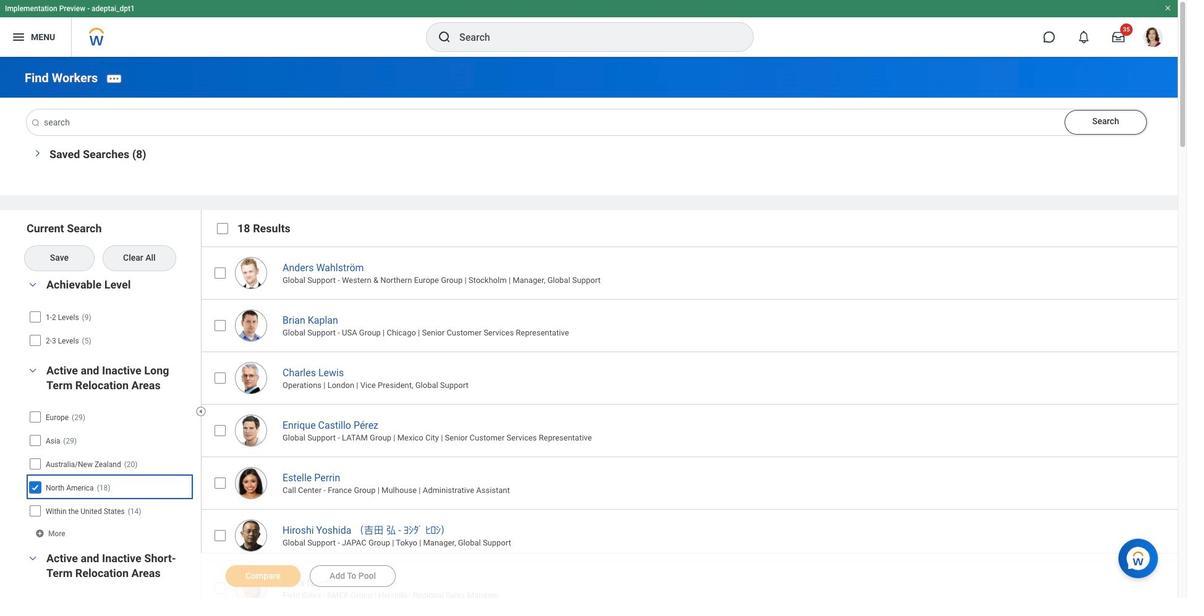 Task type: describe. For each thing, give the bounding box(es) containing it.
3 list item from the top
[[201, 352, 1188, 404]]

close environment banner image
[[1165, 4, 1172, 12]]

1 vertical spatial tree
[[28, 407, 191, 522]]

4 list item from the top
[[201, 404, 1188, 457]]

notifications large image
[[1078, 31, 1090, 43]]

1 group from the top
[[25, 277, 195, 354]]

profile logan mcneil image
[[1144, 27, 1163, 50]]

justify image
[[11, 30, 26, 45]]

inbox large image
[[1113, 31, 1125, 43]]

0 vertical spatial tree
[[29, 307, 191, 351]]

7 list item from the top
[[201, 562, 1188, 599]]

Find Workers text field
[[27, 109, 1148, 135]]

2 vertical spatial chevron down image
[[25, 555, 40, 564]]



Task type: vqa. For each thing, say whether or not it's contained in the screenshot.
7th list item from the bottom
yes



Task type: locate. For each thing, give the bounding box(es) containing it.
2 list item from the top
[[201, 299, 1188, 352]]

group
[[25, 277, 195, 354], [25, 363, 195, 542]]

1 list item from the top
[[201, 247, 1188, 299]]

search image
[[31, 118, 41, 128]]

6 list item from the top
[[201, 509, 1188, 562]]

find workers element
[[25, 70, 98, 85]]

Search Workday  search field
[[460, 24, 728, 51]]

list item
[[201, 247, 1188, 299], [201, 299, 1188, 352], [201, 352, 1188, 404], [201, 404, 1188, 457], [201, 457, 1188, 509], [201, 509, 1188, 562], [201, 562, 1188, 599]]

banner
[[0, 0, 1178, 57]]

1 vertical spatial group
[[25, 363, 195, 542]]

None search field
[[25, 109, 1148, 135]]

check small image
[[28, 480, 43, 495]]

0 vertical spatial chevron down image
[[29, 146, 42, 161]]

main content
[[0, 57, 1188, 599]]

0 vertical spatial group
[[25, 277, 195, 354]]

search image
[[437, 30, 452, 45]]

tree
[[29, 307, 191, 351], [28, 407, 191, 522]]

chevron down image
[[25, 281, 40, 290]]

chevron down image
[[29, 146, 42, 161], [25, 367, 40, 376], [25, 555, 40, 564]]

filter search field
[[25, 221, 203, 599]]

1 vertical spatial chevron down image
[[25, 367, 40, 376]]

5 list item from the top
[[201, 457, 1188, 509]]

2 group from the top
[[25, 363, 195, 542]]



